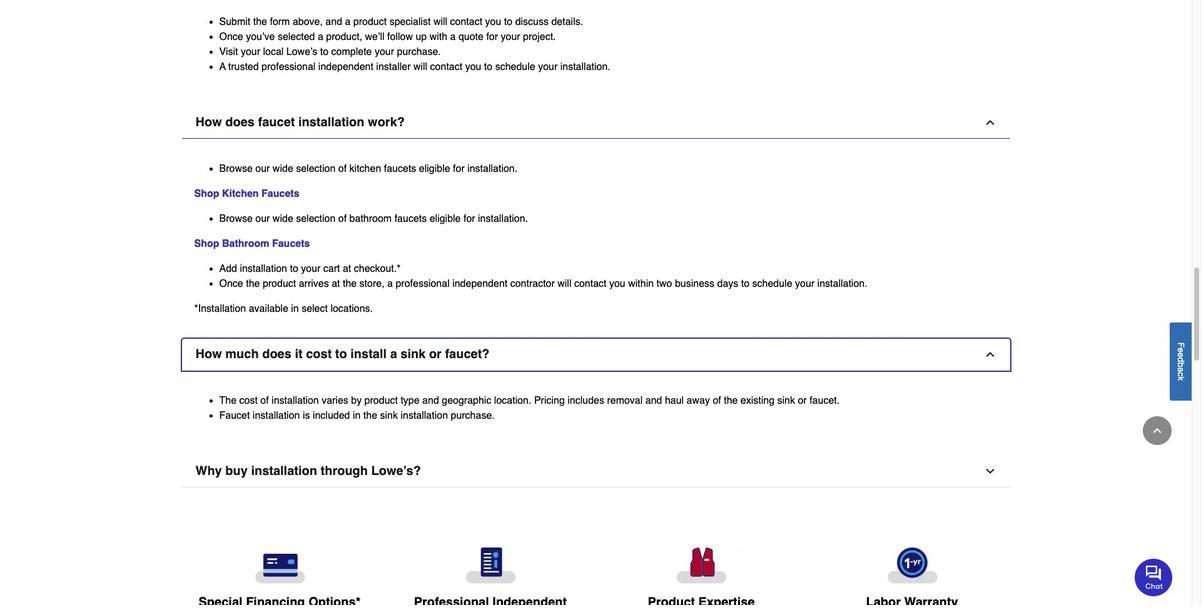 Task type: describe. For each thing, give the bounding box(es) containing it.
0 horizontal spatial sink
[[380, 411, 398, 422]]

browse our wide selection of bathroom faucets eligible for installation.
[[219, 214, 528, 225]]

how much does it cost to install a sink or faucet? button
[[182, 339, 1011, 371]]

you've
[[246, 31, 275, 43]]

days
[[718, 279, 739, 290]]

varies
[[322, 396, 349, 407]]

cost inside the cost of installation varies by product type and geographic location. pricing includes removal and haul away of the existing sink or faucet. faucet installation is included in the sink installation purchase.
[[239, 396, 258, 407]]

kitchen
[[350, 164, 381, 175]]

a blue 1-year labor warranty icon. image
[[817, 548, 1008, 585]]

visit
[[219, 46, 238, 58]]

schedule inside submit the form above, and a product specialist will contact you to discuss details. once you've selected a product, we'll follow up with a quote for your project. visit your local lowe's to complete your purchase. a trusted professional independent installer will contact you to schedule your installation.
[[495, 62, 536, 73]]

store,
[[360, 279, 385, 290]]

quote
[[459, 31, 484, 43]]

removal
[[607, 396, 643, 407]]

contractor
[[511, 279, 555, 290]]

much
[[225, 348, 259, 362]]

a
[[219, 62, 226, 73]]

above,
[[293, 16, 323, 28]]

lowe's
[[287, 46, 318, 58]]

install
[[351, 348, 387, 362]]

or inside button
[[429, 348, 442, 362]]

the inside submit the form above, and a product specialist will contact you to discuss details. once you've selected a product, we'll follow up with a quote for your project. visit your local lowe's to complete your purchase. a trusted professional independent installer will contact you to schedule your installation.
[[253, 16, 267, 28]]

type
[[401, 396, 420, 407]]

a dark blue credit card icon. image
[[184, 548, 375, 585]]

shop for shop bathroom faucets
[[194, 239, 219, 250]]

a up product,
[[345, 16, 351, 28]]

b
[[1177, 363, 1187, 367]]

shop bathroom faucets
[[194, 239, 310, 250]]

our for browse our wide selection of bathroom faucets eligible for installation.
[[256, 214, 270, 225]]

up
[[416, 31, 427, 43]]

is
[[303, 411, 310, 422]]

a inside 'add installation to your cart at checkout.* once the product arrives at the store, a professional independent contractor will contact you within two business days to schedule your installation.'
[[387, 279, 393, 290]]

once inside submit the form above, and a product specialist will contact you to discuss details. once you've selected a product, we'll follow up with a quote for your project. visit your local lowe's to complete your purchase. a trusted professional independent installer will contact you to schedule your installation.
[[219, 31, 243, 43]]

included
[[313, 411, 350, 422]]

contact inside 'add installation to your cart at checkout.* once the product arrives at the store, a professional independent contractor will contact you within two business days to schedule your installation.'
[[575, 279, 607, 290]]

1 horizontal spatial at
[[343, 264, 351, 275]]

independent inside 'add installation to your cart at checkout.* once the product arrives at the store, a professional independent contractor will contact you within two business days to schedule your installation.'
[[453, 279, 508, 290]]

faucets for shop bathroom faucets
[[272, 239, 310, 250]]

product for installation
[[365, 396, 398, 407]]

add installation to your cart at checkout.* once the product arrives at the store, a professional independent contractor will contact you within two business days to schedule your installation.
[[219, 264, 868, 290]]

shop kitchen faucets
[[194, 189, 300, 200]]

for for browse our wide selection of kitchen faucets eligible for installation.
[[453, 164, 465, 175]]

checkout.*
[[354, 264, 401, 275]]

product inside 'add installation to your cart at checkout.* once the product arrives at the store, a professional independent contractor will contact you within two business days to schedule your installation.'
[[263, 279, 296, 290]]

the left existing
[[724, 396, 738, 407]]

product for above,
[[354, 16, 387, 28]]

within
[[629, 279, 654, 290]]

select
[[302, 304, 328, 315]]

d
[[1177, 358, 1187, 363]]

project.
[[523, 31, 556, 43]]

faucet
[[219, 411, 250, 422]]

how much does it cost to install a sink or faucet?
[[196, 348, 490, 362]]

business
[[675, 279, 715, 290]]

cost inside how much does it cost to install a sink or faucet? button
[[306, 348, 332, 362]]

work?
[[368, 115, 405, 130]]

shop bathroom faucets link
[[194, 239, 310, 250]]

chevron up image for how does faucet installation work?
[[984, 117, 997, 129]]

why buy installation through lowe's? button
[[182, 456, 1011, 488]]

includes
[[568, 396, 605, 407]]

how for how much does it cost to install a sink or faucet?
[[196, 348, 222, 362]]

trusted
[[228, 62, 259, 73]]

specialist
[[390, 16, 431, 28]]

our for browse our wide selection of kitchen faucets eligible for installation.
[[256, 164, 270, 175]]

how for how does faucet installation work?
[[196, 115, 222, 130]]

of left bathroom
[[338, 214, 347, 225]]

selection for kitchen
[[296, 164, 336, 175]]

it
[[295, 348, 303, 362]]

faucet
[[258, 115, 295, 130]]

2 horizontal spatial and
[[646, 396, 662, 407]]

eligible for kitchen
[[419, 164, 450, 175]]

installation inside how does faucet installation work? button
[[299, 115, 365, 130]]

available
[[249, 304, 288, 315]]

chevron down image
[[984, 466, 997, 478]]

installer
[[376, 62, 411, 73]]

0 horizontal spatial in
[[291, 304, 299, 315]]

local
[[263, 46, 284, 58]]

installation. inside submit the form above, and a product specialist will contact you to discuss details. once you've selected a product, we'll follow up with a quote for your project. visit your local lowe's to complete your purchase. a trusted professional independent installer will contact you to schedule your installation.
[[561, 62, 611, 73]]

through
[[321, 465, 368, 479]]

haul
[[665, 396, 684, 407]]

the
[[219, 396, 237, 407]]

the up available
[[246, 279, 260, 290]]

bathroom
[[350, 214, 392, 225]]

product,
[[326, 31, 362, 43]]

eligible for bathroom
[[430, 214, 461, 225]]

selection for bathroom
[[296, 214, 336, 225]]

installation inside 'add installation to your cart at checkout.* once the product arrives at the store, a professional independent contractor will contact you within two business days to schedule your installation.'
[[240, 264, 287, 275]]

follow
[[387, 31, 413, 43]]

we'll
[[365, 31, 385, 43]]

installation left the is
[[253, 411, 300, 422]]

existing
[[741, 396, 775, 407]]

in inside the cost of installation varies by product type and geographic location. pricing includes removal and haul away of the existing sink or faucet. faucet installation is included in the sink installation purchase.
[[353, 411, 361, 422]]

f
[[1177, 343, 1187, 348]]

a inside button
[[390, 348, 397, 362]]

details.
[[552, 16, 583, 28]]

k
[[1177, 377, 1187, 381]]

shop kitchen faucets link
[[194, 189, 300, 200]]

chevron up image for how much does it cost to install a sink or faucet?
[[984, 349, 997, 361]]

complete
[[331, 46, 372, 58]]

1 horizontal spatial you
[[485, 16, 502, 28]]

schedule inside 'add installation to your cart at checkout.* once the product arrives at the store, a professional independent contractor will contact you within two business days to schedule your installation.'
[[753, 279, 793, 290]]

*installation available in select locations.
[[194, 304, 373, 315]]

does inside how does faucet installation work? button
[[225, 115, 255, 130]]



Task type: vqa. For each thing, say whether or not it's contained in the screenshot.
the leftmost Professional
yes



Task type: locate. For each thing, give the bounding box(es) containing it.
or inside the cost of installation varies by product type and geographic location. pricing includes removal and haul away of the existing sink or faucet. faucet installation is included in the sink installation purchase.
[[798, 396, 807, 407]]

independent inside submit the form above, and a product specialist will contact you to discuss details. once you've selected a product, we'll follow up with a quote for your project. visit your local lowe's to complete your purchase. a trusted professional independent installer will contact you to schedule your installation.
[[318, 62, 374, 73]]

0 vertical spatial for
[[487, 31, 498, 43]]

once inside 'add installation to your cart at checkout.* once the product arrives at the store, a professional independent contractor will contact you within two business days to schedule your installation.'
[[219, 279, 243, 290]]

a right "install"
[[390, 348, 397, 362]]

of right the
[[261, 396, 269, 407]]

a down above,
[[318, 31, 323, 43]]

professional inside 'add installation to your cart at checkout.* once the product arrives at the store, a professional independent contractor will contact you within two business days to schedule your installation.'
[[396, 279, 450, 290]]

of left kitchen
[[338, 164, 347, 175]]

how left 'much'
[[196, 348, 222, 362]]

schedule right "days"
[[753, 279, 793, 290]]

browse for browse our wide selection of bathroom faucets eligible for installation.
[[219, 214, 253, 225]]

the left "store,"
[[343, 279, 357, 290]]

does
[[225, 115, 255, 130], [262, 348, 292, 362]]

1 vertical spatial purchase.
[[451, 411, 495, 422]]

does inside how much does it cost to install a sink or faucet? button
[[262, 348, 292, 362]]

selected
[[278, 31, 315, 43]]

faucets
[[262, 189, 300, 200], [272, 239, 310, 250]]

why buy installation through lowe's?
[[196, 465, 421, 479]]

1 vertical spatial cost
[[239, 396, 258, 407]]

our up shop bathroom faucets link
[[256, 214, 270, 225]]

how does faucet installation work?
[[196, 115, 405, 130]]

0 horizontal spatial cost
[[239, 396, 258, 407]]

how inside button
[[196, 348, 222, 362]]

faucets for bathroom
[[395, 214, 427, 225]]

installation down type
[[401, 411, 448, 422]]

2 horizontal spatial will
[[558, 279, 572, 290]]

0 horizontal spatial does
[[225, 115, 255, 130]]

cost
[[306, 348, 332, 362], [239, 396, 258, 407]]

*installation
[[194, 304, 246, 315]]

of
[[338, 164, 347, 175], [338, 214, 347, 225], [261, 396, 269, 407], [713, 396, 721, 407]]

2 wide from the top
[[273, 214, 293, 225]]

0 horizontal spatial you
[[465, 62, 482, 73]]

once down the add
[[219, 279, 243, 290]]

a dark blue background check icon. image
[[395, 548, 586, 585]]

1 vertical spatial faucets
[[395, 214, 427, 225]]

0 vertical spatial chevron up image
[[984, 117, 997, 129]]

installation
[[299, 115, 365, 130], [240, 264, 287, 275], [272, 396, 319, 407], [253, 411, 300, 422], [401, 411, 448, 422], [251, 465, 317, 479]]

1 horizontal spatial professional
[[396, 279, 450, 290]]

1 vertical spatial schedule
[[753, 279, 793, 290]]

you down quote
[[465, 62, 482, 73]]

chevron up image inside how does faucet installation work? button
[[984, 117, 997, 129]]

how does faucet installation work? button
[[182, 107, 1011, 139]]

2 how from the top
[[196, 348, 222, 362]]

e
[[1177, 348, 1187, 353], [1177, 353, 1187, 358]]

your
[[501, 31, 521, 43], [241, 46, 260, 58], [375, 46, 394, 58], [538, 62, 558, 73], [301, 264, 321, 275], [796, 279, 815, 290]]

pricing
[[534, 396, 565, 407]]

1 vertical spatial shop
[[194, 239, 219, 250]]

will
[[434, 16, 448, 28], [414, 62, 428, 73], [558, 279, 572, 290]]

1 horizontal spatial in
[[353, 411, 361, 422]]

0 vertical spatial shop
[[194, 189, 219, 200]]

faucet.
[[810, 396, 840, 407]]

selection up cart
[[296, 214, 336, 225]]

0 vertical spatial faucets
[[262, 189, 300, 200]]

submit
[[219, 16, 251, 28]]

0 vertical spatial at
[[343, 264, 351, 275]]

product up we'll
[[354, 16, 387, 28]]

and
[[326, 16, 342, 28], [423, 396, 439, 407], [646, 396, 662, 407]]

2 vertical spatial chevron up image
[[1152, 425, 1164, 438]]

2 our from the top
[[256, 214, 270, 225]]

0 vertical spatial eligible
[[419, 164, 450, 175]]

shop left kitchen
[[194, 189, 219, 200]]

a up k
[[1177, 367, 1187, 372]]

1 vertical spatial browse
[[219, 214, 253, 225]]

1 vertical spatial in
[[353, 411, 361, 422]]

our
[[256, 164, 270, 175], [256, 214, 270, 225]]

how down a
[[196, 115, 222, 130]]

wide up shop kitchen faucets
[[273, 164, 293, 175]]

contact
[[450, 16, 483, 28], [430, 62, 463, 73], [575, 279, 607, 290]]

2 vertical spatial product
[[365, 396, 398, 407]]

1 horizontal spatial purchase.
[[451, 411, 495, 422]]

0 vertical spatial selection
[[296, 164, 336, 175]]

and up product,
[[326, 16, 342, 28]]

at right cart
[[343, 264, 351, 275]]

our up shop kitchen faucets
[[256, 164, 270, 175]]

cart
[[323, 264, 340, 275]]

and inside submit the form above, and a product specialist will contact you to discuss details. once you've selected a product, we'll follow up with a quote for your project. visit your local lowe's to complete your purchase. a trusted professional independent installer will contact you to schedule your installation.
[[326, 16, 342, 28]]

shop for shop kitchen faucets
[[194, 189, 219, 200]]

away
[[687, 396, 710, 407]]

professional down lowe's
[[262, 62, 316, 73]]

you inside 'add installation to your cart at checkout.* once the product arrives at the store, a professional independent contractor will contact you within two business days to schedule your installation.'
[[610, 279, 626, 290]]

chevron up image inside scroll to top element
[[1152, 425, 1164, 438]]

eligible
[[419, 164, 450, 175], [430, 214, 461, 225]]

buy
[[225, 465, 248, 479]]

faucets right bathroom
[[272, 239, 310, 250]]

browse our wide selection of kitchen faucets eligible for installation.
[[219, 164, 518, 175]]

2 once from the top
[[219, 279, 243, 290]]

by
[[351, 396, 362, 407]]

in left select
[[291, 304, 299, 315]]

2 vertical spatial sink
[[380, 411, 398, 422]]

0 vertical spatial in
[[291, 304, 299, 315]]

faucets for shop kitchen faucets
[[262, 189, 300, 200]]

1 vertical spatial independent
[[453, 279, 508, 290]]

e up "b"
[[1177, 353, 1187, 358]]

2 vertical spatial for
[[464, 214, 475, 225]]

sink inside button
[[401, 348, 426, 362]]

f e e d b a c k button
[[1170, 323, 1192, 401]]

0 vertical spatial you
[[485, 16, 502, 28]]

1 how from the top
[[196, 115, 222, 130]]

1 horizontal spatial does
[[262, 348, 292, 362]]

faucets right bathroom
[[395, 214, 427, 225]]

sink
[[401, 348, 426, 362], [778, 396, 796, 407], [380, 411, 398, 422]]

1 vertical spatial how
[[196, 348, 222, 362]]

locations.
[[331, 304, 373, 315]]

0 horizontal spatial at
[[332, 279, 340, 290]]

1 vertical spatial contact
[[430, 62, 463, 73]]

purchase. inside the cost of installation varies by product type and geographic location. pricing includes removal and haul away of the existing sink or faucet. faucet installation is included in the sink installation purchase.
[[451, 411, 495, 422]]

a right with
[[450, 31, 456, 43]]

shop up the add
[[194, 239, 219, 250]]

installation down shop bathroom faucets link
[[240, 264, 287, 275]]

1 vertical spatial will
[[414, 62, 428, 73]]

faucet?
[[445, 348, 490, 362]]

schedule
[[495, 62, 536, 73], [753, 279, 793, 290]]

professional
[[262, 62, 316, 73], [396, 279, 450, 290]]

1 wide from the top
[[273, 164, 293, 175]]

2 horizontal spatial sink
[[778, 396, 796, 407]]

a
[[345, 16, 351, 28], [318, 31, 323, 43], [450, 31, 456, 43], [387, 279, 393, 290], [390, 348, 397, 362], [1177, 367, 1187, 372]]

1 vertical spatial faucets
[[272, 239, 310, 250]]

arrives
[[299, 279, 329, 290]]

0 vertical spatial product
[[354, 16, 387, 28]]

the up the "you've" at the left top of page
[[253, 16, 267, 28]]

independent down complete
[[318, 62, 374, 73]]

purchase. down geographic on the bottom left
[[451, 411, 495, 422]]

0 vertical spatial cost
[[306, 348, 332, 362]]

faucets for kitchen
[[384, 164, 416, 175]]

2 vertical spatial contact
[[575, 279, 607, 290]]

how
[[196, 115, 222, 130], [196, 348, 222, 362]]

installation inside why buy installation through lowe's? button
[[251, 465, 317, 479]]

at down cart
[[332, 279, 340, 290]]

sink right existing
[[778, 396, 796, 407]]

once
[[219, 31, 243, 43], [219, 279, 243, 290]]

why
[[196, 465, 222, 479]]

sink up lowe's?
[[380, 411, 398, 422]]

1 vertical spatial sink
[[778, 396, 796, 407]]

professional inside submit the form above, and a product specialist will contact you to discuss details. once you've selected a product, we'll follow up with a quote for your project. visit your local lowe's to complete your purchase. a trusted professional independent installer will contact you to schedule your installation.
[[262, 62, 316, 73]]

a right "store,"
[[387, 279, 393, 290]]

wide up shop bathroom faucets link
[[273, 214, 293, 225]]

chevron up image
[[984, 117, 997, 129], [984, 349, 997, 361], [1152, 425, 1164, 438]]

product right by
[[365, 396, 398, 407]]

the
[[253, 16, 267, 28], [246, 279, 260, 290], [343, 279, 357, 290], [724, 396, 738, 407], [364, 411, 377, 422]]

installation right buy
[[251, 465, 317, 479]]

contact down with
[[430, 62, 463, 73]]

1 horizontal spatial schedule
[[753, 279, 793, 290]]

1 vertical spatial or
[[798, 396, 807, 407]]

product up *installation available in select locations.
[[263, 279, 296, 290]]

discuss
[[516, 16, 549, 28]]

you left discuss on the top of page
[[485, 16, 502, 28]]

0 vertical spatial independent
[[318, 62, 374, 73]]

1 vertical spatial our
[[256, 214, 270, 225]]

cost up faucet
[[239, 396, 258, 407]]

1 vertical spatial at
[[332, 279, 340, 290]]

once up visit
[[219, 31, 243, 43]]

and right type
[[423, 396, 439, 407]]

1 selection from the top
[[296, 164, 336, 175]]

wide
[[273, 164, 293, 175], [273, 214, 293, 225]]

2 horizontal spatial you
[[610, 279, 626, 290]]

0 vertical spatial how
[[196, 115, 222, 130]]

how inside button
[[196, 115, 222, 130]]

1 e from the top
[[1177, 348, 1187, 353]]

the right included
[[364, 411, 377, 422]]

0 vertical spatial once
[[219, 31, 243, 43]]

professional down checkout.* at the top left of page
[[396, 279, 450, 290]]

purchase. down up
[[397, 46, 441, 58]]

1 horizontal spatial and
[[423, 396, 439, 407]]

will inside 'add installation to your cart at checkout.* once the product arrives at the store, a professional independent contractor will contact you within two business days to schedule your installation.'
[[558, 279, 572, 290]]

chevron up image inside how much does it cost to install a sink or faucet? button
[[984, 349, 997, 361]]

a inside button
[[1177, 367, 1187, 372]]

contact left within
[[575, 279, 607, 290]]

does left "it" at the left of page
[[262, 348, 292, 362]]

0 vertical spatial will
[[434, 16, 448, 28]]

for for browse our wide selection of bathroom faucets eligible for installation.
[[464, 214, 475, 225]]

with
[[430, 31, 448, 43]]

kitchen
[[222, 189, 259, 200]]

wide for browse our wide selection of bathroom faucets eligible for installation.
[[273, 214, 293, 225]]

1 vertical spatial for
[[453, 164, 465, 175]]

independent
[[318, 62, 374, 73], [453, 279, 508, 290]]

1 horizontal spatial will
[[434, 16, 448, 28]]

0 horizontal spatial professional
[[262, 62, 316, 73]]

2 selection from the top
[[296, 214, 336, 225]]

purchase. inside submit the form above, and a product specialist will contact you to discuss details. once you've selected a product, we'll follow up with a quote for your project. visit your local lowe's to complete your purchase. a trusted professional independent installer will contact you to schedule your installation.
[[397, 46, 441, 58]]

installation. inside 'add installation to your cart at checkout.* once the product arrives at the store, a professional independent contractor will contact you within two business days to schedule your installation.'
[[818, 279, 868, 290]]

in down by
[[353, 411, 361, 422]]

1 vertical spatial once
[[219, 279, 243, 290]]

0 vertical spatial wide
[[273, 164, 293, 175]]

1 horizontal spatial or
[[798, 396, 807, 407]]

chat invite button image
[[1135, 559, 1174, 597]]

lowe's?
[[372, 465, 421, 479]]

faucets right kitchen
[[384, 164, 416, 175]]

will up with
[[434, 16, 448, 28]]

0 horizontal spatial purchase.
[[397, 46, 441, 58]]

contact up quote
[[450, 16, 483, 28]]

0 vertical spatial professional
[[262, 62, 316, 73]]

installation.
[[561, 62, 611, 73], [468, 164, 518, 175], [478, 214, 528, 225], [818, 279, 868, 290]]

form
[[270, 16, 290, 28]]

selection
[[296, 164, 336, 175], [296, 214, 336, 225]]

you left within
[[610, 279, 626, 290]]

0 vertical spatial does
[[225, 115, 255, 130]]

two
[[657, 279, 673, 290]]

browse down kitchen
[[219, 214, 253, 225]]

cost right "it" at the left of page
[[306, 348, 332, 362]]

1 our from the top
[[256, 164, 270, 175]]

0 vertical spatial contact
[[450, 16, 483, 28]]

geographic
[[442, 396, 492, 407]]

faucets right kitchen
[[262, 189, 300, 200]]

2 e from the top
[[1177, 353, 1187, 358]]

for inside submit the form above, and a product specialist will contact you to discuss details. once you've selected a product, we'll follow up with a quote for your project. visit your local lowe's to complete your purchase. a trusted professional independent installer will contact you to schedule your installation.
[[487, 31, 498, 43]]

or left faucet.
[[798, 396, 807, 407]]

and left the haul
[[646, 396, 662, 407]]

0 vertical spatial or
[[429, 348, 442, 362]]

a lowe's red vest icon. image
[[606, 548, 797, 585]]

f e e d b a c k
[[1177, 343, 1187, 381]]

installation left work?
[[299, 115, 365, 130]]

wide for browse our wide selection of kitchen faucets eligible for installation.
[[273, 164, 293, 175]]

browse for browse our wide selection of kitchen faucets eligible for installation.
[[219, 164, 253, 175]]

1 vertical spatial does
[[262, 348, 292, 362]]

independent left contractor
[[453, 279, 508, 290]]

0 vertical spatial purchase.
[[397, 46, 441, 58]]

1 vertical spatial selection
[[296, 214, 336, 225]]

location.
[[494, 396, 532, 407]]

0 horizontal spatial independent
[[318, 62, 374, 73]]

0 horizontal spatial will
[[414, 62, 428, 73]]

2 shop from the top
[[194, 239, 219, 250]]

e up d
[[1177, 348, 1187, 353]]

at
[[343, 264, 351, 275], [332, 279, 340, 290]]

to inside how much does it cost to install a sink or faucet? button
[[335, 348, 347, 362]]

1 once from the top
[[219, 31, 243, 43]]

2 browse from the top
[[219, 214, 253, 225]]

1 horizontal spatial cost
[[306, 348, 332, 362]]

2 vertical spatial will
[[558, 279, 572, 290]]

0 vertical spatial sink
[[401, 348, 426, 362]]

selection down how does faucet installation work?
[[296, 164, 336, 175]]

1 horizontal spatial independent
[[453, 279, 508, 290]]

0 horizontal spatial or
[[429, 348, 442, 362]]

add
[[219, 264, 237, 275]]

in
[[291, 304, 299, 315], [353, 411, 361, 422]]

0 vertical spatial browse
[[219, 164, 253, 175]]

0 vertical spatial faucets
[[384, 164, 416, 175]]

1 vertical spatial chevron up image
[[984, 349, 997, 361]]

will right installer
[[414, 62, 428, 73]]

of right away
[[713, 396, 721, 407]]

1 vertical spatial product
[[263, 279, 296, 290]]

1 vertical spatial professional
[[396, 279, 450, 290]]

0 horizontal spatial and
[[326, 16, 342, 28]]

scroll to top element
[[1144, 417, 1172, 446]]

for
[[487, 31, 498, 43], [453, 164, 465, 175], [464, 214, 475, 225]]

does left faucet
[[225, 115, 255, 130]]

1 horizontal spatial sink
[[401, 348, 426, 362]]

1 vertical spatial eligible
[[430, 214, 461, 225]]

or left faucet?
[[429, 348, 442, 362]]

0 vertical spatial our
[[256, 164, 270, 175]]

1 browse from the top
[[219, 164, 253, 175]]

browse up kitchen
[[219, 164, 253, 175]]

product inside the cost of installation varies by product type and geographic location. pricing includes removal and haul away of the existing sink or faucet. faucet installation is included in the sink installation purchase.
[[365, 396, 398, 407]]

sink right "install"
[[401, 348, 426, 362]]

1 shop from the top
[[194, 189, 219, 200]]

1 vertical spatial you
[[465, 62, 482, 73]]

installation up the is
[[272, 396, 319, 407]]

will right contractor
[[558, 279, 572, 290]]

or
[[429, 348, 442, 362], [798, 396, 807, 407]]

0 vertical spatial schedule
[[495, 62, 536, 73]]

product inside submit the form above, and a product specialist will contact you to discuss details. once you've selected a product, we'll follow up with a quote for your project. visit your local lowe's to complete your purchase. a trusted professional independent installer will contact you to schedule your installation.
[[354, 16, 387, 28]]

schedule down project.
[[495, 62, 536, 73]]

faucets
[[384, 164, 416, 175], [395, 214, 427, 225]]

submit the form above, and a product specialist will contact you to discuss details. once you've selected a product, we'll follow up with a quote for your project. visit your local lowe's to complete your purchase. a trusted professional independent installer will contact you to schedule your installation.
[[219, 16, 611, 73]]

2 vertical spatial you
[[610, 279, 626, 290]]

0 horizontal spatial schedule
[[495, 62, 536, 73]]

the cost of installation varies by product type and geographic location. pricing includes removal and haul away of the existing sink or faucet. faucet installation is included in the sink installation purchase.
[[219, 396, 840, 422]]

product
[[354, 16, 387, 28], [263, 279, 296, 290], [365, 396, 398, 407]]

bathroom
[[222, 239, 269, 250]]

to
[[504, 16, 513, 28], [320, 46, 329, 58], [484, 62, 493, 73], [290, 264, 298, 275], [742, 279, 750, 290], [335, 348, 347, 362]]

c
[[1177, 372, 1187, 377]]

1 vertical spatial wide
[[273, 214, 293, 225]]



